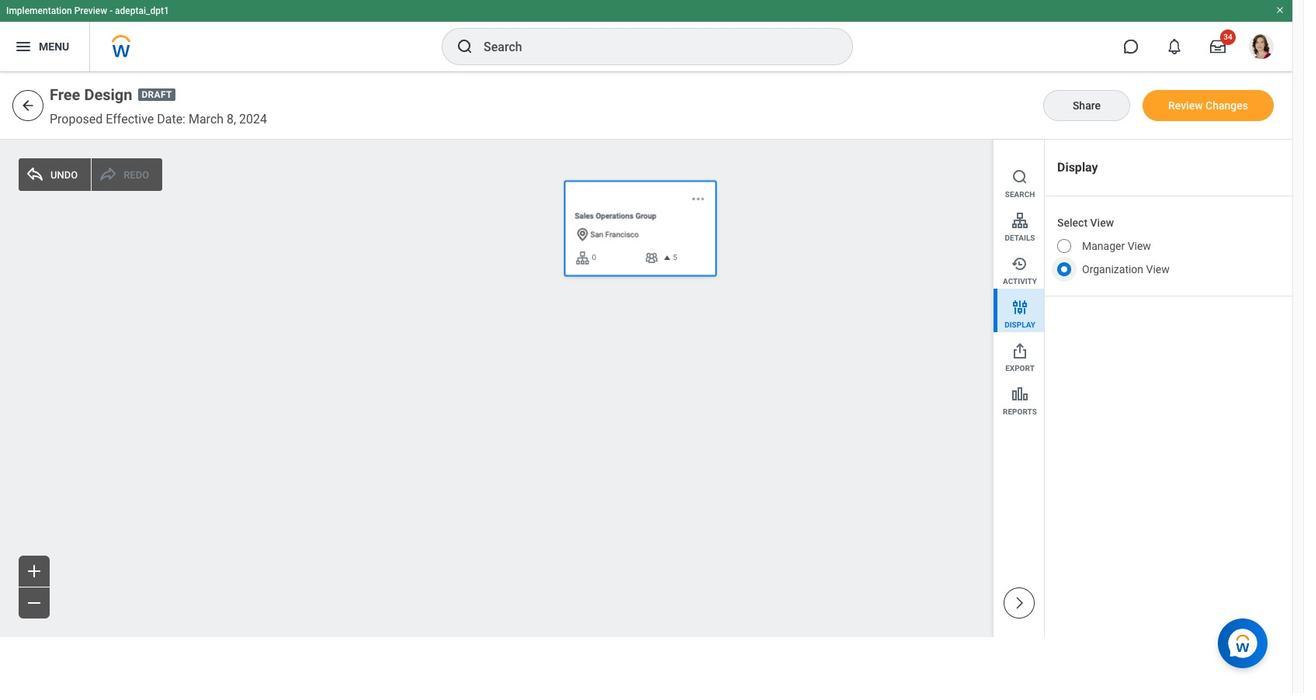 Task type: locate. For each thing, give the bounding box(es) containing it.
select
[[1058, 217, 1088, 229]]

view
[[1091, 217, 1114, 229], [1128, 240, 1152, 252], [1147, 263, 1170, 276]]

display up select on the right of page
[[1058, 160, 1099, 175]]

francisco
[[606, 230, 639, 239]]

undo r image
[[99, 165, 117, 184]]

san francisco
[[591, 230, 639, 239]]

org chart image
[[575, 250, 591, 266]]

view up manager
[[1091, 217, 1114, 229]]

contact card matrix manager image
[[644, 250, 659, 266]]

march
[[189, 112, 224, 127]]

organization
[[1083, 263, 1144, 276]]

proposed
[[50, 112, 103, 127]]

1 vertical spatial display
[[1005, 321, 1036, 329]]

arrow left image
[[20, 98, 36, 113]]

minus image
[[25, 594, 43, 613]]

menu
[[994, 140, 1044, 419]]

search
[[1005, 190, 1035, 199]]

draft
[[142, 90, 172, 100]]

related actions image
[[691, 191, 706, 207]]

view up organization view
[[1128, 240, 1152, 252]]

2024
[[239, 112, 267, 127]]

proposed effective date: march 8, 2024
[[50, 112, 267, 127]]

5
[[673, 254, 678, 262]]

0 horizontal spatial display
[[1005, 321, 1036, 329]]

manager view
[[1083, 240, 1152, 252]]

review changes button
[[1143, 90, 1274, 121]]

1 horizontal spatial display
[[1058, 160, 1099, 175]]

2 vertical spatial view
[[1147, 263, 1170, 276]]

plus image
[[25, 562, 43, 581]]

notifications large image
[[1167, 39, 1183, 54]]

0 vertical spatial view
[[1091, 217, 1114, 229]]

display down activity
[[1005, 321, 1036, 329]]

menu button
[[0, 22, 89, 71]]

view right the organization
[[1147, 263, 1170, 276]]

8,
[[227, 112, 236, 127]]

0 vertical spatial display
[[1058, 160, 1099, 175]]

organization view
[[1083, 263, 1170, 276]]

justify image
[[14, 37, 33, 56]]

sales operations group
[[575, 212, 657, 220]]

free design
[[50, 85, 132, 104]]

preview
[[74, 5, 107, 16]]

group
[[636, 212, 657, 220]]

1 vertical spatial view
[[1128, 240, 1152, 252]]

effective
[[106, 112, 154, 127]]

share
[[1073, 99, 1101, 112]]

display
[[1058, 160, 1099, 175], [1005, 321, 1036, 329]]

Search Workday  search field
[[484, 30, 821, 64]]

menu
[[39, 40, 69, 53]]



Task type: describe. For each thing, give the bounding box(es) containing it.
operations
[[596, 212, 634, 220]]

activity
[[1003, 277, 1037, 286]]

free
[[50, 85, 80, 104]]

share button
[[1044, 90, 1131, 121]]

profile logan mcneil image
[[1249, 34, 1274, 62]]

view for organization view
[[1147, 263, 1170, 276]]

implementation
[[6, 5, 72, 16]]

date:
[[157, 112, 186, 127]]

-
[[110, 5, 113, 16]]

caret up image
[[661, 252, 673, 264]]

redo button
[[92, 158, 162, 191]]

undo button
[[19, 158, 91, 191]]

manager
[[1083, 240, 1125, 252]]

search image
[[456, 37, 474, 56]]

34
[[1224, 33, 1233, 41]]

view for select view
[[1091, 217, 1114, 229]]

redo
[[124, 169, 149, 181]]

0
[[592, 254, 596, 262]]

location image
[[575, 227, 591, 242]]

review
[[1169, 99, 1203, 112]]

menu containing search
[[994, 140, 1044, 419]]

sales
[[575, 212, 594, 220]]

design
[[84, 85, 132, 104]]

undo l image
[[26, 165, 44, 184]]

implementation preview -   adeptai_dpt1
[[6, 5, 169, 16]]

inbox large image
[[1211, 39, 1226, 54]]

export
[[1006, 364, 1035, 373]]

adeptai_dpt1
[[115, 5, 169, 16]]

view for manager view
[[1128, 240, 1152, 252]]

undo
[[50, 169, 78, 181]]

select view
[[1058, 217, 1114, 229]]

details
[[1005, 234, 1036, 242]]

san
[[591, 230, 604, 239]]

close environment banner image
[[1276, 5, 1285, 15]]

chevron right image
[[1011, 596, 1027, 611]]

changes
[[1206, 99, 1249, 112]]

review changes
[[1169, 99, 1249, 112]]

34 button
[[1201, 30, 1236, 64]]

reports
[[1003, 408, 1037, 416]]

menu banner
[[0, 0, 1293, 71]]



Task type: vqa. For each thing, say whether or not it's contained in the screenshot.
Select View
yes



